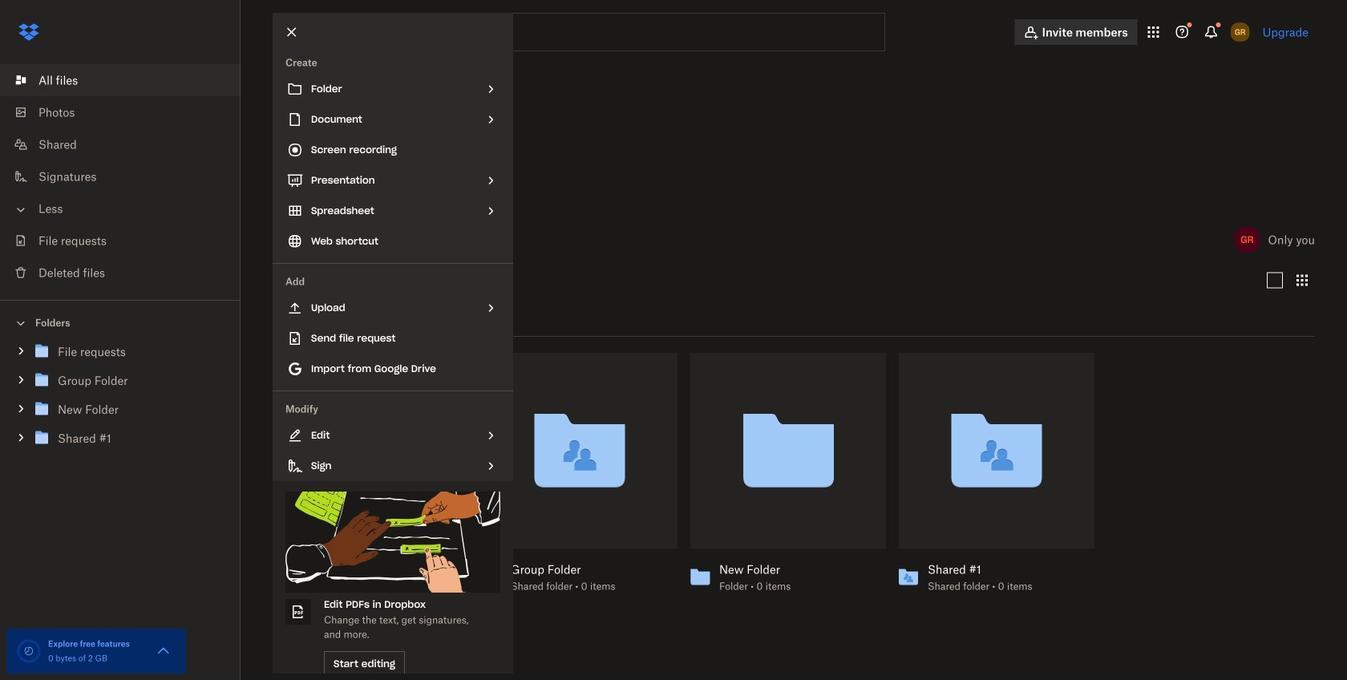 Task type: vqa. For each thing, say whether or not it's contained in the screenshot.
folder, new folder row
yes



Task type: describe. For each thing, give the bounding box(es) containing it.
shared folder, group folder row
[[476, 353, 678, 603]]



Task type: locate. For each thing, give the bounding box(es) containing it.
list
[[0, 55, 241, 300]]

folder, file requests row
[[267, 353, 469, 603]]

folder, new folder row
[[684, 353, 886, 603]]

list item
[[0, 64, 241, 96]]

group
[[0, 334, 241, 465]]

dropbox image
[[13, 16, 45, 48]]

menu item
[[273, 74, 513, 104], [273, 104, 513, 135], [273, 135, 513, 165], [273, 165, 513, 196], [273, 196, 513, 226], [273, 226, 513, 257], [273, 293, 513, 323], [273, 323, 513, 354], [273, 354, 513, 384], [273, 420, 513, 451], [273, 451, 513, 481], [286, 593, 501, 680]]

menu
[[273, 13, 513, 680]]

close image
[[278, 18, 306, 46]]

shared folder, shared #1 row
[[893, 353, 1095, 603]]

less image
[[13, 202, 29, 218]]



